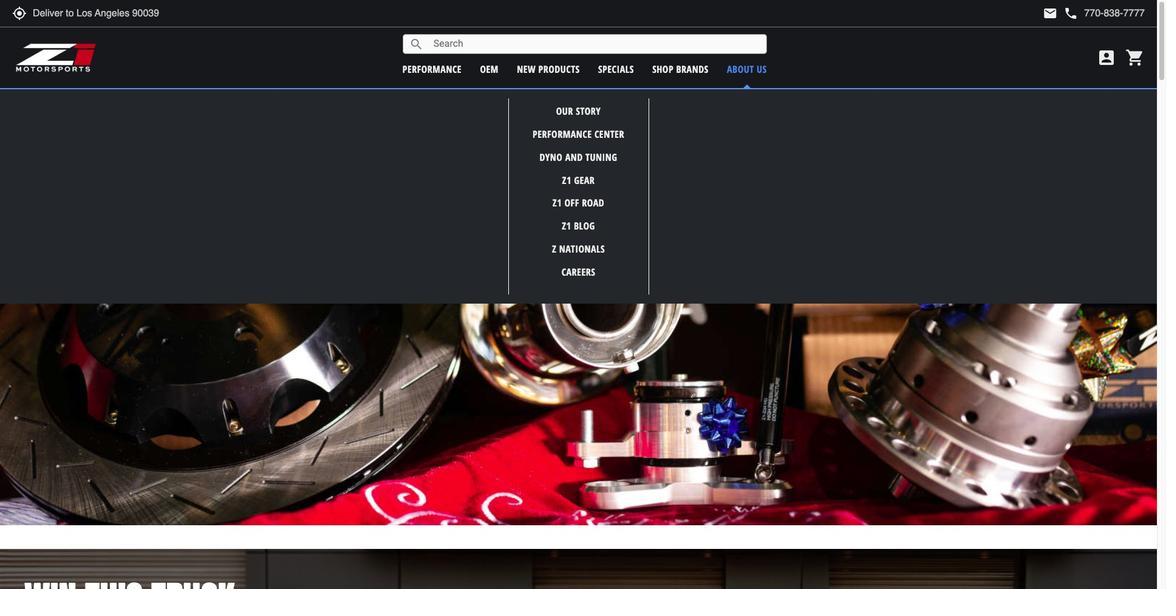 Task type: vqa. For each thing, say whether or not it's contained in the screenshot.
search Search Box at the top
yes



Task type: locate. For each thing, give the bounding box(es) containing it.
performance
[[403, 62, 462, 76]]

z nationals
[[552, 242, 605, 256]]

account_box
[[1097, 48, 1116, 67]]

350z
[[604, 94, 627, 106]]

account_box link
[[1094, 48, 1119, 67]]

(change
[[632, 95, 660, 106]]

performance
[[533, 127, 592, 141]]

mail phone
[[1043, 6, 1078, 21]]

z1 left blog
[[562, 219, 571, 233]]

shopping:
[[556, 94, 601, 106]]

shop brands link
[[652, 62, 709, 76]]

shopping_cart
[[1126, 48, 1145, 67]]

shop brands
[[652, 62, 709, 76]]

z1 for z1 off road
[[553, 196, 562, 210]]

phone link
[[1064, 6, 1145, 21]]

0 vertical spatial z1
[[562, 173, 572, 187]]

new products link
[[517, 62, 580, 76]]

oem link
[[480, 62, 499, 76]]

z1 for z1 gear
[[562, 173, 572, 187]]

about
[[727, 62, 754, 76]]

blog
[[574, 219, 595, 233]]

center
[[595, 127, 624, 141]]

2 vertical spatial z1
[[562, 219, 571, 233]]

z1 off road
[[553, 196, 604, 210]]

road
[[582, 196, 604, 210]]

z1 off road link
[[553, 196, 604, 210]]

gear
[[574, 173, 595, 187]]

z1 gear link
[[562, 173, 595, 187]]

1 vertical spatial z1
[[553, 196, 562, 210]]

z1 left the "gear"
[[562, 173, 572, 187]]

'tis the season spread some cheer with our massive selection of z1 products image
[[0, 113, 1157, 525]]

about us link
[[727, 62, 767, 76]]

z1 left 'off' in the top of the page
[[553, 196, 562, 210]]

z1 motorsports logo image
[[15, 43, 97, 73]]

z1 blog
[[562, 219, 595, 233]]

new
[[517, 62, 536, 76]]

Search search field
[[424, 35, 766, 53]]

oem
[[480, 62, 499, 76]]

currently
[[512, 94, 553, 106]]

z1
[[562, 173, 572, 187], [553, 196, 562, 210], [562, 219, 571, 233]]

search
[[409, 37, 424, 51]]



Task type: describe. For each thing, give the bounding box(es) containing it.
phone
[[1064, 6, 1078, 21]]

shopping_cart link
[[1123, 48, 1145, 67]]

dyno and tuning link
[[540, 150, 617, 164]]

(change model) link
[[632, 95, 686, 106]]

products
[[539, 62, 580, 76]]

performance link
[[403, 62, 462, 76]]

z1 blog link
[[562, 219, 595, 233]]

specials
[[598, 62, 634, 76]]

story
[[576, 104, 601, 118]]

our story link
[[556, 104, 601, 118]]

brands
[[676, 62, 709, 76]]

currently shopping: 350z (change model)
[[512, 94, 686, 106]]

specials link
[[598, 62, 634, 76]]

and
[[565, 150, 583, 164]]

our story
[[556, 104, 601, 118]]

new products
[[517, 62, 580, 76]]

my_location
[[12, 6, 27, 21]]

tuning
[[586, 150, 617, 164]]

mail link
[[1043, 6, 1058, 21]]

dyno and tuning
[[540, 150, 617, 164]]

z
[[552, 242, 557, 256]]

mail
[[1043, 6, 1058, 21]]

z nationals link
[[552, 242, 605, 256]]

performance center
[[533, 127, 624, 141]]

win this truck shop now to get automatically entered image
[[0, 549, 1157, 589]]

our
[[556, 104, 573, 118]]

performance center link
[[533, 127, 624, 141]]

off
[[565, 196, 579, 210]]

us
[[757, 62, 767, 76]]

about us
[[727, 62, 767, 76]]

careers link
[[562, 265, 595, 279]]

model)
[[662, 95, 686, 106]]

nationals
[[559, 242, 605, 256]]

shop
[[652, 62, 674, 76]]

dyno
[[540, 150, 563, 164]]

z1 gear
[[562, 173, 595, 187]]

z1 for z1 blog
[[562, 219, 571, 233]]

careers
[[562, 265, 595, 279]]



